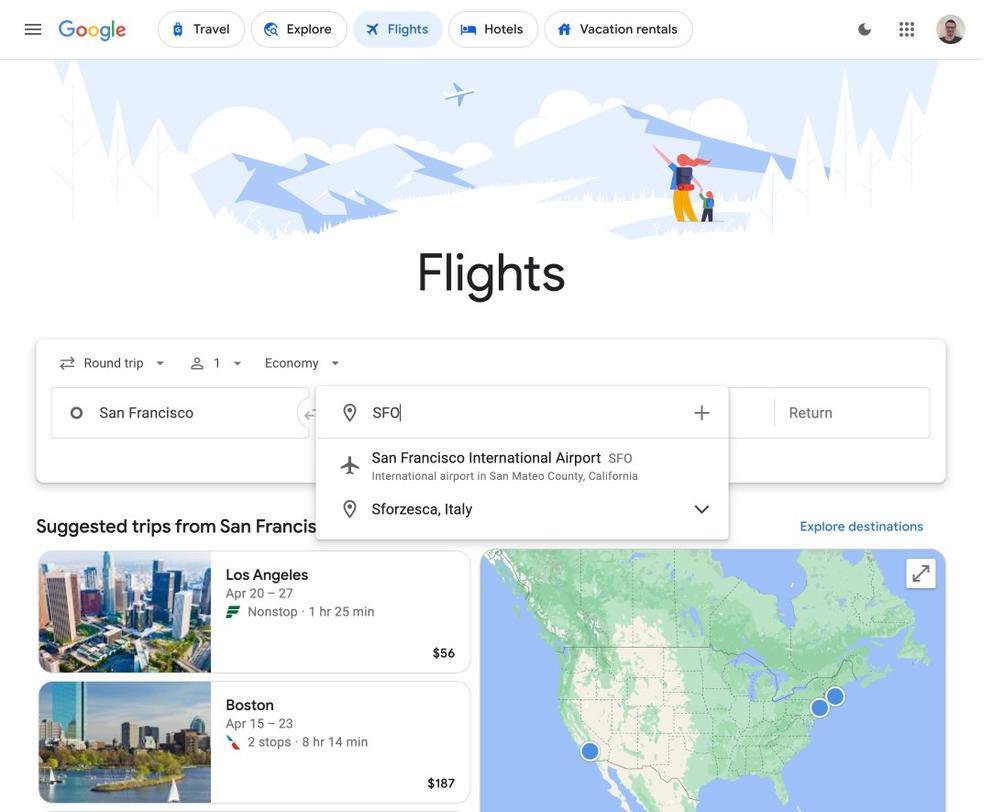 Task type: describe. For each thing, give the bounding box(es) containing it.
destination, select multiple airports image
[[691, 402, 714, 424]]

change appearance image
[[843, 7, 887, 51]]

suggested trips from san francisco region
[[36, 505, 947, 812]]

Return text field
[[790, 388, 916, 438]]

enter your destination dialog
[[316, 386, 729, 540]]

san francisco international airport (sfo) option
[[317, 443, 728, 487]]

Flight search field
[[22, 340, 961, 540]]

sforzesca, italy option
[[317, 487, 728, 531]]



Task type: vqa. For each thing, say whether or not it's contained in the screenshot.
Flight search field
yes



Task type: locate. For each thing, give the bounding box(es) containing it.
None field
[[51, 347, 177, 380], [258, 347, 352, 380], [51, 347, 177, 380], [258, 347, 352, 380]]

56 US dollars text field
[[433, 645, 456, 662]]

Where from? text field
[[51, 387, 310, 439]]

 image
[[302, 603, 305, 621]]

main menu image
[[22, 18, 44, 40]]

Where else? text field
[[372, 391, 680, 435]]

 image
[[295, 733, 299, 752]]

american image
[[226, 735, 241, 750]]

187 US dollars text field
[[428, 775, 456, 792]]

list box
[[317, 439, 728, 539]]

frontier image
[[226, 605, 241, 619]]

Departure text field
[[635, 388, 761, 438]]

list box inside enter your destination dialog
[[317, 439, 728, 539]]



